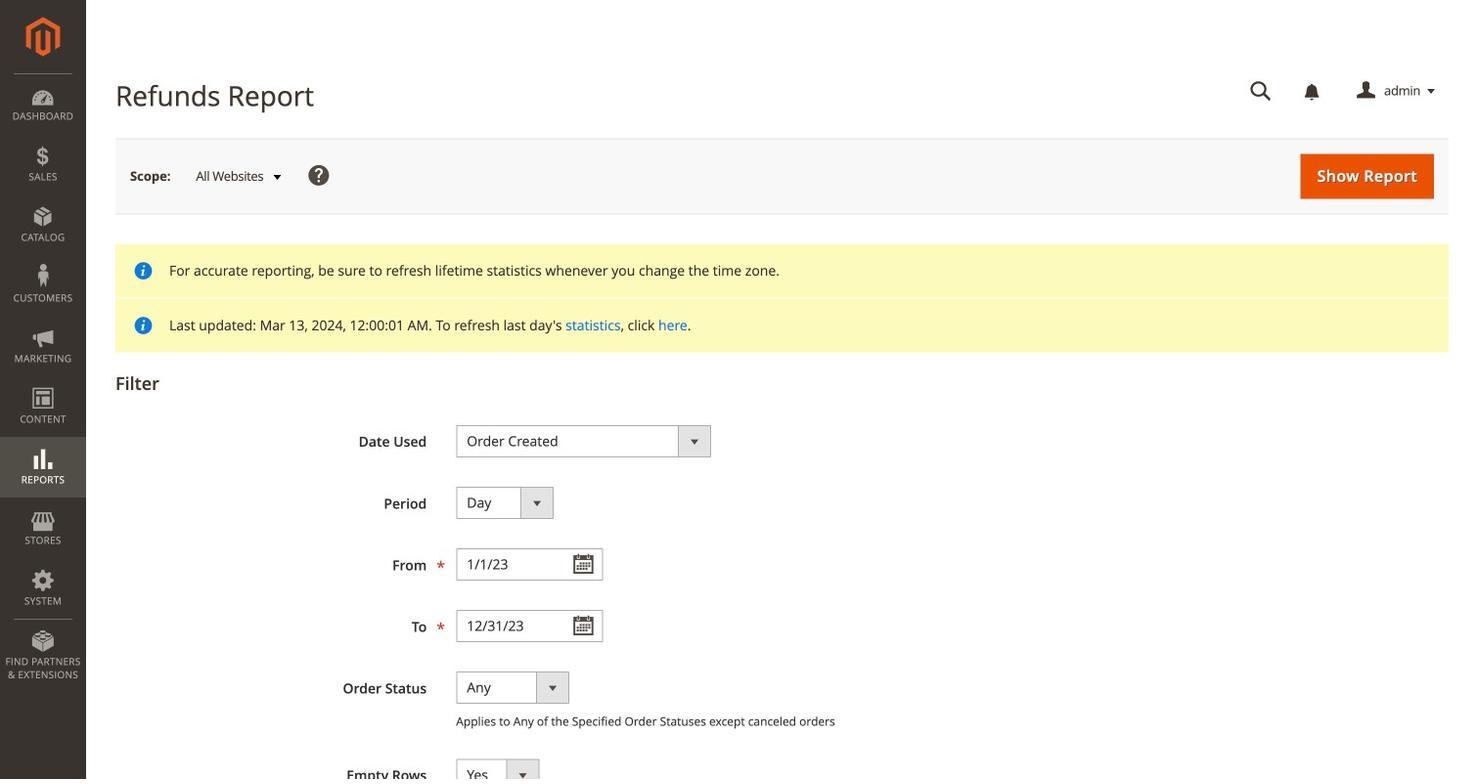 Task type: locate. For each thing, give the bounding box(es) containing it.
magento admin panel image
[[26, 17, 60, 57]]

None text field
[[1237, 74, 1286, 109]]

menu bar
[[0, 73, 86, 692]]

None text field
[[456, 549, 603, 581], [456, 611, 603, 643], [456, 549, 603, 581], [456, 611, 603, 643]]



